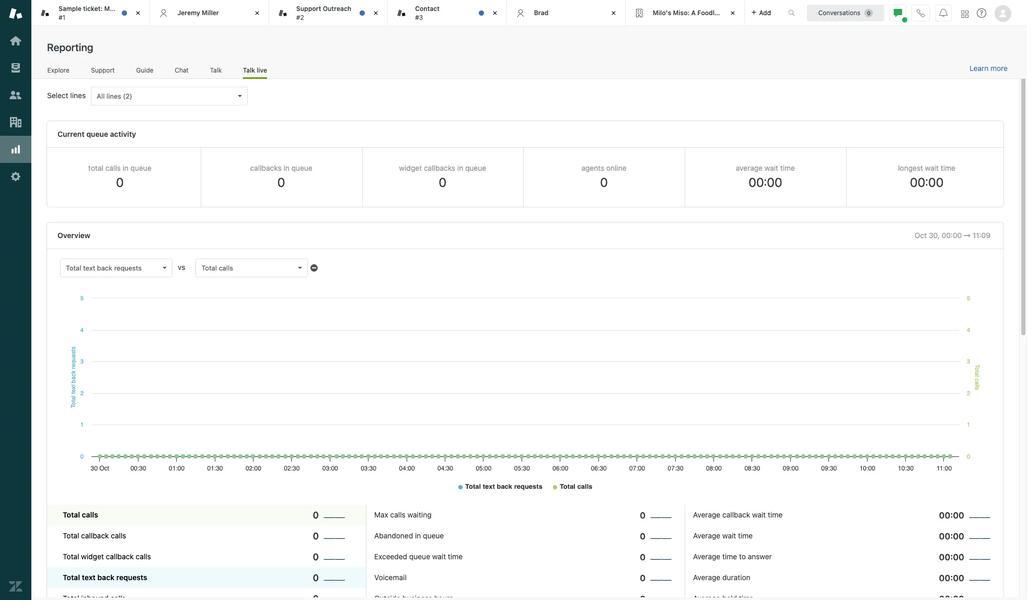 Task type: describe. For each thing, give the bounding box(es) containing it.
milo's
[[653, 9, 672, 17]]

admin image
[[9, 170, 22, 184]]

talk live link
[[243, 66, 267, 79]]

foodlez
[[698, 9, 722, 17]]

add
[[760, 9, 771, 16]]

add button
[[745, 0, 778, 26]]

more
[[991, 64, 1008, 73]]

jeremy
[[177, 9, 200, 17]]

tab containing sample ticket: meet the ticket
[[31, 0, 151, 26]]

reporting
[[47, 41, 93, 53]]

milo's miso: a foodlez subsidiary tab
[[626, 0, 756, 26]]

close image for contact
[[490, 8, 500, 18]]

chat link
[[175, 66, 189, 77]]

outreach
[[323, 5, 352, 13]]

learn more
[[970, 64, 1008, 73]]

brad
[[534, 9, 549, 17]]

explore link
[[47, 66, 70, 77]]

close image inside brad "tab"
[[609, 8, 619, 18]]

miller
[[202, 9, 219, 17]]

zendesk products image
[[962, 10, 969, 18]]

explore
[[47, 66, 69, 74]]

guide
[[136, 66, 154, 74]]

#3
[[415, 13, 423, 21]]

views image
[[9, 61, 22, 75]]

get help image
[[977, 8, 987, 18]]

sample
[[59, 5, 81, 13]]

the
[[121, 5, 132, 13]]

tab containing contact
[[388, 0, 507, 26]]

contact
[[415, 5, 440, 13]]

organizations image
[[9, 116, 22, 129]]

meet
[[104, 5, 120, 13]]

#1
[[59, 13, 65, 21]]

jeremy miller
[[177, 9, 219, 17]]

support for support outreach #2
[[296, 5, 321, 13]]

support for support
[[91, 66, 115, 74]]

support link
[[91, 66, 115, 77]]

support outreach #2
[[296, 5, 352, 21]]

button displays agent's chat status as online. image
[[894, 9, 903, 17]]

brad tab
[[507, 0, 626, 26]]

tab containing support outreach
[[269, 0, 388, 26]]

learn
[[970, 64, 989, 73]]



Task type: vqa. For each thing, say whether or not it's contained in the screenshot.
Close icon for first Tab from the right
no



Task type: locate. For each thing, give the bounding box(es) containing it.
notifications image
[[940, 9, 948, 17]]

talk left live
[[243, 66, 255, 74]]

2 tab from the left
[[269, 0, 388, 26]]

1 vertical spatial support
[[91, 66, 115, 74]]

0 vertical spatial support
[[296, 5, 321, 13]]

milo's miso: a foodlez subsidiary
[[653, 9, 756, 17]]

1 horizontal spatial support
[[296, 5, 321, 13]]

1 tab from the left
[[31, 0, 151, 26]]

subsidiary
[[724, 9, 756, 17]]

live
[[257, 66, 267, 74]]

close image right foodlez
[[728, 8, 738, 18]]

zendesk support image
[[9, 7, 22, 20]]

conversations button
[[807, 4, 885, 21]]

close image right outreach
[[371, 8, 381, 18]]

talk for talk live
[[243, 66, 255, 74]]

ticket:
[[83, 5, 103, 13]]

close image right the
[[133, 8, 144, 18]]

support
[[296, 5, 321, 13], [91, 66, 115, 74]]

learn more link
[[970, 64, 1008, 73]]

guide link
[[136, 66, 154, 77]]

0 horizontal spatial talk
[[210, 66, 222, 74]]

#2
[[296, 13, 304, 21]]

a
[[692, 9, 696, 17]]

customers image
[[9, 88, 22, 102]]

close image for sample ticket: meet the ticket
[[133, 8, 144, 18]]

reporting image
[[9, 143, 22, 156]]

1 talk from the left
[[210, 66, 222, 74]]

support up "#2"
[[296, 5, 321, 13]]

3 close image from the left
[[490, 8, 500, 18]]

1 horizontal spatial talk
[[243, 66, 255, 74]]

main element
[[0, 0, 31, 601]]

ticket
[[133, 5, 151, 13]]

4 close image from the left
[[609, 8, 619, 18]]

talk inside the talk link
[[210, 66, 222, 74]]

tabs tab list
[[31, 0, 778, 26]]

1 close image from the left
[[133, 8, 144, 18]]

close image
[[133, 8, 144, 18], [371, 8, 381, 18], [490, 8, 500, 18], [609, 8, 619, 18], [728, 8, 738, 18]]

close image
[[252, 8, 262, 18]]

5 close image from the left
[[728, 8, 738, 18]]

close image for support outreach
[[371, 8, 381, 18]]

jeremy miller tab
[[150, 0, 269, 26]]

get started image
[[9, 34, 22, 48]]

talk inside talk live link
[[243, 66, 255, 74]]

support inside "support outreach #2"
[[296, 5, 321, 13]]

conversations
[[819, 9, 861, 16]]

3 tab from the left
[[388, 0, 507, 26]]

close image inside milo's miso: a foodlez subsidiary tab
[[728, 8, 738, 18]]

close image left milo's
[[609, 8, 619, 18]]

talk right chat at left
[[210, 66, 222, 74]]

miso:
[[673, 9, 690, 17]]

chat
[[175, 66, 189, 74]]

close image left brad at the top
[[490, 8, 500, 18]]

0 horizontal spatial support
[[91, 66, 115, 74]]

zendesk image
[[9, 580, 22, 594]]

tab
[[31, 0, 151, 26], [269, 0, 388, 26], [388, 0, 507, 26]]

talk live
[[243, 66, 267, 74]]

2 talk from the left
[[243, 66, 255, 74]]

support down reporting
[[91, 66, 115, 74]]

talk
[[210, 66, 222, 74], [243, 66, 255, 74]]

contact #3
[[415, 5, 440, 21]]

talk for talk
[[210, 66, 222, 74]]

2 close image from the left
[[371, 8, 381, 18]]

talk link
[[210, 66, 222, 77]]

sample ticket: meet the ticket #1
[[59, 5, 151, 21]]



